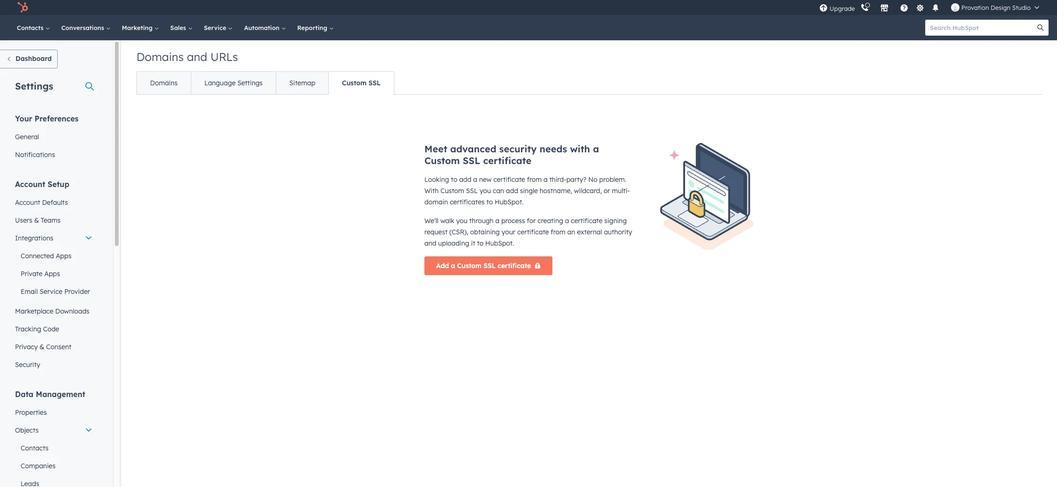 Task type: describe. For each thing, give the bounding box(es) containing it.
request
[[425, 228, 448, 236]]

with
[[570, 143, 590, 155]]

data management element
[[9, 389, 98, 488]]

integrations button
[[9, 229, 98, 247]]

marketplace
[[15, 307, 53, 316]]

signing
[[605, 217, 627, 225]]

tracking
[[15, 325, 41, 334]]

conversations
[[61, 24, 106, 31]]

upgrade image
[[820, 4, 828, 12]]

we'll
[[425, 217, 439, 225]]

menu containing provation design studio
[[819, 0, 1046, 15]]

tracking code link
[[9, 320, 98, 338]]

account setup element
[[9, 179, 98, 374]]

your preferences element
[[9, 114, 98, 164]]

language settings link
[[191, 72, 276, 94]]

teams
[[41, 216, 61, 225]]

1 horizontal spatial add
[[506, 187, 518, 195]]

& for users
[[34, 216, 39, 225]]

provation design studio button
[[946, 0, 1045, 15]]

sales
[[170, 24, 188, 31]]

search image
[[1038, 24, 1045, 31]]

search button
[[1033, 20, 1049, 36]]

add a custom ssl certificate button
[[425, 257, 553, 275]]

service inside 'account setup' element
[[40, 288, 63, 296]]

ssl inside button
[[484, 262, 496, 270]]

users & teams link
[[9, 212, 98, 229]]

a left third-
[[544, 175, 548, 184]]

management
[[36, 390, 85, 399]]

from inside "looking to add a new certificate from a third-party? no problem. with custom ssl you can add single hostname, wildcard, or multi- domain certificates to hubspot."
[[527, 175, 542, 184]]

(csr),
[[450, 228, 469, 236]]

companies
[[21, 462, 56, 471]]

hubspot. inside we'll walk you through a process for creating a certificate signing request (csr), obtaining your certificate from an external authority and uploading it to hubspot.
[[486, 239, 514, 248]]

through
[[470, 217, 494, 225]]

external
[[577, 228, 602, 236]]

urls
[[211, 50, 238, 64]]

to inside we'll walk you through a process for creating a certificate signing request (csr), obtaining your certificate from an external authority and uploading it to hubspot.
[[477, 239, 484, 248]]

party?
[[567, 175, 587, 184]]

preferences
[[35, 114, 79, 123]]

custom inside meet advanced security needs with a custom ssl certificate
[[425, 155, 460, 167]]

0 vertical spatial to
[[451, 175, 458, 184]]

a inside meet advanced security needs with a custom ssl certificate
[[593, 143, 599, 155]]

james peterson image
[[952, 3, 960, 12]]

domains and urls
[[137, 50, 238, 64]]

domains link
[[137, 72, 191, 94]]

calling icon image
[[861, 4, 870, 12]]

downloads
[[55, 307, 90, 316]]

automation link
[[239, 15, 292, 40]]

we'll walk you through a process for creating a certificate signing request (csr), obtaining your certificate from an external authority and uploading it to hubspot.
[[425, 217, 633, 248]]

custom inside "looking to add a new certificate from a third-party? no problem. with custom ssl you can add single hostname, wildcard, or multi- domain certificates to hubspot."
[[441, 187, 464, 195]]

Search HubSpot search field
[[926, 20, 1041, 36]]

provation design studio
[[962, 4, 1031, 11]]

process
[[502, 217, 525, 225]]

certificate down for
[[518, 228, 549, 236]]

a left the process
[[496, 217, 500, 225]]

language settings
[[204, 79, 263, 87]]

0 horizontal spatial settings
[[15, 80, 53, 92]]

meet advanced security needs with a custom ssl certificate
[[425, 143, 599, 167]]

from inside we'll walk you through a process for creating a certificate signing request (csr), obtaining your certificate from an external authority and uploading it to hubspot.
[[551, 228, 566, 236]]

integrations
[[15, 234, 53, 243]]

0 horizontal spatial and
[[187, 50, 207, 64]]

notifications
[[15, 151, 55, 159]]

hostname,
[[540, 187, 573, 195]]

objects button
[[9, 422, 98, 440]]

connected apps
[[21, 252, 72, 260]]

sitemap link
[[276, 72, 329, 94]]

conversations link
[[56, 15, 116, 40]]

account for account setup
[[15, 180, 45, 189]]

code
[[43, 325, 59, 334]]

you inside "looking to add a new certificate from a third-party? no problem. with custom ssl you can add single hostname, wildcard, or multi- domain certificates to hubspot."
[[480, 187, 491, 195]]

general
[[15, 133, 39, 141]]

email service provider link
[[9, 283, 98, 301]]

studio
[[1013, 4, 1031, 11]]

companies link
[[9, 458, 98, 475]]

a left the new
[[474, 175, 478, 184]]

provider
[[64, 288, 90, 296]]

your
[[15, 114, 32, 123]]

reporting
[[297, 24, 329, 31]]

ssl inside "looking to add a new certificate from a third-party? no problem. with custom ssl you can add single hostname, wildcard, or multi- domain certificates to hubspot."
[[466, 187, 478, 195]]

settings link
[[915, 3, 926, 12]]

walk
[[441, 217, 455, 225]]

custom ssl
[[342, 79, 381, 87]]

privacy & consent
[[15, 343, 71, 351]]

general link
[[9, 128, 98, 146]]

design
[[991, 4, 1011, 11]]

language
[[204, 79, 236, 87]]

hubspot image
[[17, 2, 28, 13]]

defaults
[[42, 198, 68, 207]]

automation
[[244, 24, 281, 31]]

marketing link
[[116, 15, 165, 40]]

ssl inside meet advanced security needs with a custom ssl certificate
[[463, 155, 481, 167]]

a up an
[[565, 217, 569, 225]]

reporting link
[[292, 15, 339, 40]]

email
[[21, 288, 38, 296]]

data management
[[15, 390, 85, 399]]

it
[[471, 239, 476, 248]]

1 horizontal spatial service
[[204, 24, 228, 31]]

account for account defaults
[[15, 198, 40, 207]]



Task type: locate. For each thing, give the bounding box(es) containing it.
settings right language
[[238, 79, 263, 87]]

a inside button
[[451, 262, 455, 270]]

meet
[[425, 143, 448, 155]]

service down private apps link
[[40, 288, 63, 296]]

contacts inside data management element
[[21, 444, 49, 453]]

problem.
[[600, 175, 627, 184]]

0 vertical spatial and
[[187, 50, 207, 64]]

data
[[15, 390, 33, 399]]

third-
[[550, 175, 567, 184]]

settings
[[238, 79, 263, 87], [15, 80, 53, 92]]

sitemap
[[290, 79, 316, 87]]

users & teams
[[15, 216, 61, 225]]

add right can
[[506, 187, 518, 195]]

account inside account defaults link
[[15, 198, 40, 207]]

1 vertical spatial &
[[40, 343, 44, 351]]

contacts up companies
[[21, 444, 49, 453]]

0 vertical spatial &
[[34, 216, 39, 225]]

single
[[520, 187, 538, 195]]

domain
[[425, 198, 448, 206]]

multi-
[[612, 187, 630, 195]]

add
[[459, 175, 472, 184], [506, 187, 518, 195]]

or
[[604, 187, 610, 195]]

2 account from the top
[[15, 198, 40, 207]]

calling icon button
[[857, 1, 873, 14]]

0 vertical spatial service
[[204, 24, 228, 31]]

hubspot. down can
[[495, 198, 524, 206]]

certificate inside meet advanced security needs with a custom ssl certificate
[[483, 155, 532, 167]]

a right add
[[451, 262, 455, 270]]

1 horizontal spatial &
[[40, 343, 44, 351]]

hubspot. inside "looking to add a new certificate from a third-party? no problem. with custom ssl you can add single hostname, wildcard, or multi- domain certificates to hubspot."
[[495, 198, 524, 206]]

you down the new
[[480, 187, 491, 195]]

certificate up external
[[571, 217, 603, 225]]

1 vertical spatial apps
[[44, 270, 60, 278]]

you
[[480, 187, 491, 195], [456, 217, 468, 225]]

contacts link for companies link at the left bottom
[[9, 440, 98, 458]]

hubspot.
[[495, 198, 524, 206], [486, 239, 514, 248]]

account defaults
[[15, 198, 68, 207]]

settings inside "link"
[[238, 79, 263, 87]]

account up account defaults
[[15, 180, 45, 189]]

1 horizontal spatial from
[[551, 228, 566, 236]]

&
[[34, 216, 39, 225], [40, 343, 44, 351]]

with
[[425, 187, 439, 195]]

marketplaces button
[[875, 0, 895, 15]]

looking to add a new certificate from a third-party? no problem. with custom ssl you can add single hostname, wildcard, or multi- domain certificates to hubspot.
[[425, 175, 630, 206]]

account
[[15, 180, 45, 189], [15, 198, 40, 207]]

from up single
[[527, 175, 542, 184]]

privacy & consent link
[[9, 338, 98, 356]]

objects
[[15, 427, 39, 435]]

and
[[187, 50, 207, 64], [425, 239, 437, 248]]

0 vertical spatial from
[[527, 175, 542, 184]]

1 vertical spatial account
[[15, 198, 40, 207]]

0 horizontal spatial you
[[456, 217, 468, 225]]

1 vertical spatial and
[[425, 239, 437, 248]]

apps
[[56, 252, 72, 260], [44, 270, 60, 278]]

0 vertical spatial add
[[459, 175, 472, 184]]

ssl
[[369, 79, 381, 87], [463, 155, 481, 167], [466, 187, 478, 195], [484, 262, 496, 270]]

account up users
[[15, 198, 40, 207]]

and left urls
[[187, 50, 207, 64]]

1 horizontal spatial you
[[480, 187, 491, 195]]

1 vertical spatial you
[[456, 217, 468, 225]]

properties link
[[9, 404, 98, 422]]

1 vertical spatial service
[[40, 288, 63, 296]]

service
[[204, 24, 228, 31], [40, 288, 63, 296]]

1 vertical spatial domains
[[150, 79, 178, 87]]

certificate up can
[[494, 175, 525, 184]]

certificate inside button
[[498, 262, 531, 270]]

can
[[493, 187, 504, 195]]

notifications link
[[9, 146, 98, 164]]

0 vertical spatial you
[[480, 187, 491, 195]]

to right "looking"
[[451, 175, 458, 184]]

1 vertical spatial contacts
[[21, 444, 49, 453]]

& right users
[[34, 216, 39, 225]]

certificates
[[450, 198, 485, 206]]

service up urls
[[204, 24, 228, 31]]

0 vertical spatial account
[[15, 180, 45, 189]]

sales link
[[165, 15, 198, 40]]

0 vertical spatial contacts
[[17, 24, 45, 31]]

tracking code
[[15, 325, 59, 334]]

consent
[[46, 343, 71, 351]]

settings image
[[916, 4, 925, 12]]

apps for connected apps
[[56, 252, 72, 260]]

contacts link down hubspot link
[[11, 15, 56, 40]]

add left the new
[[459, 175, 472, 184]]

contacts
[[17, 24, 45, 31], [21, 444, 49, 453]]

help image
[[901, 4, 909, 13]]

contacts link up companies
[[9, 440, 98, 458]]

1 vertical spatial from
[[551, 228, 566, 236]]

email service provider
[[21, 288, 90, 296]]

domains for domains and urls
[[137, 50, 184, 64]]

uploading
[[438, 239, 470, 248]]

0 horizontal spatial &
[[34, 216, 39, 225]]

looking
[[425, 175, 449, 184]]

wildcard,
[[574, 187, 602, 195]]

from left an
[[551, 228, 566, 236]]

advanced
[[450, 143, 497, 155]]

you up (csr),
[[456, 217, 468, 225]]

0 horizontal spatial from
[[527, 175, 542, 184]]

1 vertical spatial hubspot.
[[486, 239, 514, 248]]

new
[[479, 175, 492, 184]]

setup
[[48, 180, 69, 189]]

private apps link
[[9, 265, 98, 283]]

navigation
[[137, 71, 394, 95]]

marketplace downloads
[[15, 307, 90, 316]]

for
[[527, 217, 536, 225]]

to
[[451, 175, 458, 184], [487, 198, 493, 206], [477, 239, 484, 248]]

you inside we'll walk you through a process for creating a certificate signing request (csr), obtaining your certificate from an external authority and uploading it to hubspot.
[[456, 217, 468, 225]]

connected
[[21, 252, 54, 260]]

1 vertical spatial add
[[506, 187, 518, 195]]

1 horizontal spatial and
[[425, 239, 437, 248]]

1 account from the top
[[15, 180, 45, 189]]

0 horizontal spatial service
[[40, 288, 63, 296]]

security
[[500, 143, 537, 155]]

a
[[593, 143, 599, 155], [474, 175, 478, 184], [544, 175, 548, 184], [496, 217, 500, 225], [565, 217, 569, 225], [451, 262, 455, 270]]

1 horizontal spatial settings
[[238, 79, 263, 87]]

apps down connected apps link
[[44, 270, 60, 278]]

apps down integrations button
[[56, 252, 72, 260]]

certificate
[[483, 155, 532, 167], [494, 175, 525, 184], [571, 217, 603, 225], [518, 228, 549, 236], [498, 262, 531, 270]]

account defaults link
[[9, 194, 98, 212]]

0 vertical spatial contacts link
[[11, 15, 56, 40]]

a right with
[[593, 143, 599, 155]]

notifications image
[[932, 4, 940, 13]]

provation
[[962, 4, 990, 11]]

and down request
[[425, 239, 437, 248]]

1 horizontal spatial to
[[477, 239, 484, 248]]

hubspot. down the your
[[486, 239, 514, 248]]

1 vertical spatial contacts link
[[9, 440, 98, 458]]

navigation containing domains
[[137, 71, 394, 95]]

add a custom ssl certificate
[[436, 262, 531, 270]]

0 vertical spatial hubspot.
[[495, 198, 524, 206]]

upgrade
[[830, 4, 855, 12]]

custom ssl link
[[329, 72, 394, 94]]

apps for private apps
[[44, 270, 60, 278]]

1 vertical spatial to
[[487, 198, 493, 206]]

domains up domains link
[[137, 50, 184, 64]]

to right 'it'
[[477, 239, 484, 248]]

0 horizontal spatial add
[[459, 175, 472, 184]]

your preferences
[[15, 114, 79, 123]]

connected apps link
[[9, 247, 98, 265]]

0 vertical spatial domains
[[137, 50, 184, 64]]

contacts down hubspot link
[[17, 24, 45, 31]]

security link
[[9, 356, 98, 374]]

2 vertical spatial to
[[477, 239, 484, 248]]

domains
[[137, 50, 184, 64], [150, 79, 178, 87]]

& for privacy
[[40, 343, 44, 351]]

dashboard
[[15, 54, 52, 63]]

0 horizontal spatial to
[[451, 175, 458, 184]]

& right privacy in the left bottom of the page
[[40, 343, 44, 351]]

no
[[589, 175, 598, 184]]

dashboard link
[[0, 50, 58, 69]]

certificate down the your
[[498, 262, 531, 270]]

certificate inside "looking to add a new certificate from a third-party? no problem. with custom ssl you can add single hostname, wildcard, or multi- domain certificates to hubspot."
[[494, 175, 525, 184]]

users
[[15, 216, 32, 225]]

account setup
[[15, 180, 69, 189]]

domains for domains
[[150, 79, 178, 87]]

certificate up the new
[[483, 155, 532, 167]]

add
[[436, 262, 449, 270]]

marketing
[[122, 24, 154, 31]]

hubspot link
[[11, 2, 35, 13]]

from
[[527, 175, 542, 184], [551, 228, 566, 236]]

to down can
[[487, 198, 493, 206]]

2 horizontal spatial to
[[487, 198, 493, 206]]

custom inside button
[[457, 262, 482, 270]]

0 vertical spatial apps
[[56, 252, 72, 260]]

domains down "domains and urls"
[[150, 79, 178, 87]]

menu
[[819, 0, 1046, 15]]

contacts link for conversations link
[[11, 15, 56, 40]]

properties
[[15, 409, 47, 417]]

marketplaces image
[[881, 4, 889, 13]]

and inside we'll walk you through a process for creating a certificate signing request (csr), obtaining your certificate from an external authority and uploading it to hubspot.
[[425, 239, 437, 248]]

your
[[502, 228, 516, 236]]

settings down dashboard at the left top
[[15, 80, 53, 92]]



Task type: vqa. For each thing, say whether or not it's contained in the screenshot.
HELP Image
yes



